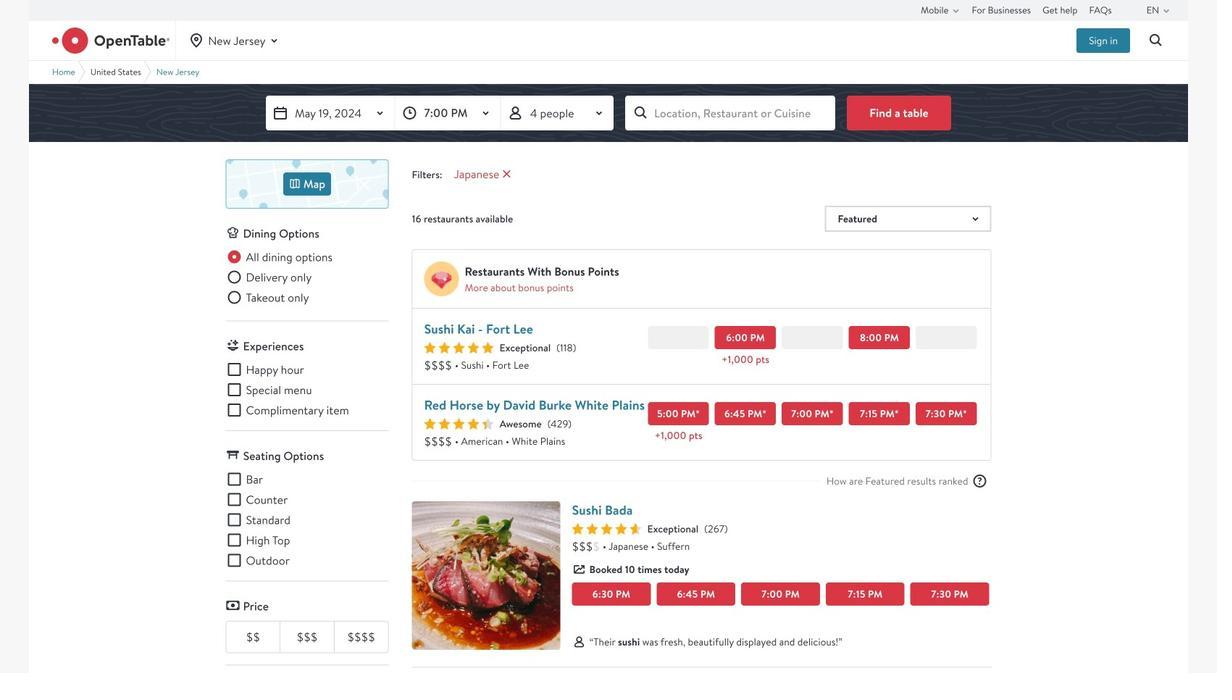Task type: locate. For each thing, give the bounding box(es) containing it.
opentable logo image
[[52, 28, 170, 54]]

None radio
[[226, 248, 333, 266]]

2 group from the top
[[226, 361, 389, 419]]

4.9 stars image
[[424, 342, 494, 354]]

group
[[226, 248, 389, 309], [226, 361, 389, 419], [226, 471, 389, 569]]

None field
[[625, 96, 836, 130]]

None radio
[[226, 268, 312, 286], [226, 289, 309, 306], [226, 268, 312, 286], [226, 289, 309, 306]]

1 group from the top
[[226, 248, 389, 309]]

1 vertical spatial group
[[226, 361, 389, 419]]

4.7 stars image
[[572, 523, 642, 535]]

Please input a Location, Restaurant or Cuisine field
[[625, 96, 836, 130]]

2 vertical spatial group
[[226, 471, 389, 569]]

0 vertical spatial group
[[226, 248, 389, 309]]

bonus point image
[[424, 262, 459, 296]]



Task type: describe. For each thing, give the bounding box(es) containing it.
3 group from the top
[[226, 471, 389, 569]]

a photo of sushi bada restaurant image
[[412, 501, 561, 650]]

4.2 stars image
[[424, 418, 494, 430]]



Task type: vqa. For each thing, say whether or not it's contained in the screenshot.
bonus point icon
yes



